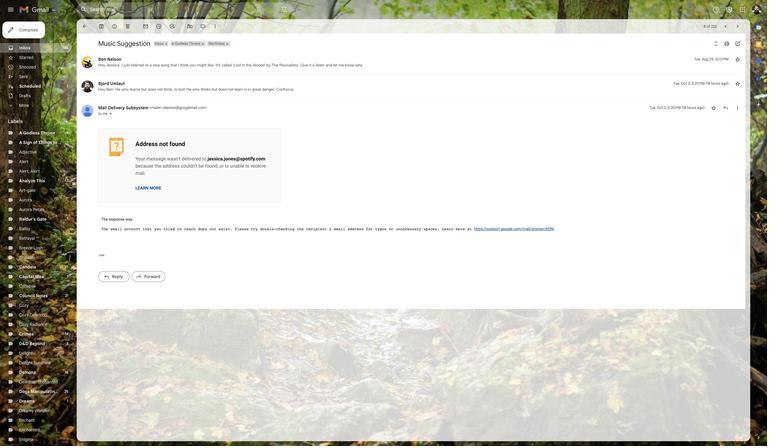 Task type: locate. For each thing, give the bounding box(es) containing it.
8
[[704, 24, 706, 29]]

enchanted up manipulating
[[37, 380, 58, 385]]

1 horizontal spatial inbox
[[155, 41, 164, 46]]

hey for ben nelson
[[98, 63, 105, 67]]

0 horizontal spatial of
[[33, 140, 37, 145]]

mail/answer/6596
[[523, 227, 555, 232]]

tue,
[[695, 57, 702, 61], [674, 81, 681, 86], [650, 106, 657, 110]]

godless inside button
[[175, 41, 188, 46]]

throne
[[189, 41, 201, 46], [41, 130, 55, 136]]

advanced search options image
[[278, 3, 290, 15]]

a sign of things to come link
[[19, 140, 70, 145]]

hey jessica, i just listened to a new song that i think you might like. it's called 'lost in the woods' by the revivalists. give it a listen and let me know wha
[[98, 63, 363, 67]]

enchanted down enchant
[[19, 428, 40, 433]]

it's
[[216, 63, 221, 67]]

sign
[[23, 140, 32, 145]]

delight sunshine
[[19, 361, 51, 366]]

bjord umlaut
[[98, 81, 125, 86]]

2 aurora from the top
[[19, 207, 32, 213]]

Search mail text field
[[90, 7, 264, 13]]

1 vertical spatial in
[[248, 87, 251, 92]]

2 but from the left
[[212, 87, 218, 92]]

betrayal link
[[19, 236, 35, 241]]

a godless throne inside a godless throne button
[[172, 41, 201, 46]]

please
[[235, 227, 249, 232]]

to down mail
[[98, 112, 102, 116]]

3, for tue, oct 3, 5:20 pm (18 hours ago) "cell" for bottom not starred option
[[665, 106, 667, 110]]

is
[[174, 87, 177, 92], [244, 87, 247, 92], [225, 163, 229, 169]]

not
[[158, 87, 163, 92], [228, 87, 234, 92], [159, 141, 168, 148], [210, 227, 217, 232]]

1 horizontal spatial email
[[334, 227, 346, 232]]

a godless throne for a godless throne 'link'
[[19, 130, 55, 136]]

3,
[[689, 81, 691, 86], [665, 106, 667, 110]]

2 vertical spatial cozy
[[19, 322, 29, 328]]

1 horizontal spatial ago)
[[722, 81, 729, 86]]

cozy radiance
[[19, 322, 47, 328]]

1 vertical spatial throne
[[41, 130, 55, 136]]

0 vertical spatial godless
[[175, 41, 188, 46]]

receive
[[251, 163, 266, 169]]

the inside your message wasn't delivered to jessica.jones@spotify.com because the address couldn't be found, or is unable to receive mail.
[[155, 163, 162, 169]]

hey down ben
[[98, 63, 105, 67]]

is right learn
[[244, 87, 247, 92]]

0 vertical spatial throne
[[189, 41, 201, 46]]

(18
[[706, 81, 711, 86], [682, 106, 687, 110]]

cozy down cozy link
[[19, 313, 29, 318]]

1 3 from the top
[[66, 84, 68, 88]]

more
[[150, 186, 161, 191]]

1 vertical spatial the
[[155, 163, 162, 169]]

2 1 from the top
[[67, 179, 68, 183]]

0 horizontal spatial i
[[122, 63, 123, 67]]

collapse link
[[19, 284, 36, 289]]

message
[[146, 156, 166, 162]]

1 delight from the top
[[19, 351, 33, 357]]

0 horizontal spatial inbox
[[19, 45, 31, 51]]

inbox up "starred"
[[19, 45, 31, 51]]

3 cozy from the top
[[19, 322, 29, 328]]

at
[[468, 227, 472, 232]]

does left learn
[[219, 87, 227, 92]]

1 vertical spatial aurora
[[19, 207, 32, 213]]

older image
[[735, 23, 741, 29]]

to
[[145, 63, 149, 67], [98, 112, 102, 116], [53, 140, 57, 145], [202, 156, 207, 162], [246, 163, 250, 169], [177, 227, 182, 232]]

who left thinks
[[193, 87, 200, 92]]

listen
[[316, 63, 325, 67]]

mail delivery subsystem cell
[[98, 105, 207, 111]]

None search field
[[77, 2, 293, 17]]

0 vertical spatial or
[[220, 163, 224, 169]]

dewdrop up radiance
[[30, 313, 47, 318]]

0 horizontal spatial alert
[[19, 159, 28, 165]]

d&d beyond
[[19, 342, 45, 347]]

beyond
[[30, 342, 45, 347]]

1 for analyze this
[[67, 179, 68, 183]]

search mail image
[[79, 4, 89, 15]]

reply
[[112, 274, 123, 280]]

of right the sign
[[33, 140, 37, 145]]

brutality
[[19, 255, 35, 261]]

the down the response was:
[[101, 227, 108, 232]]

support image
[[713, 6, 720, 13]]

reach
[[184, 227, 196, 232]]

1 horizontal spatial a godless throne
[[172, 41, 201, 46]]

1 vertical spatial a
[[19, 130, 22, 136]]

1 vertical spatial godless
[[23, 130, 40, 136]]

but right learns
[[141, 87, 147, 92]]

know
[[345, 63, 354, 67]]

2 21 from the top
[[65, 294, 68, 298]]

1 vertical spatial alert
[[30, 169, 40, 174]]

ballsy
[[19, 226, 30, 232]]

1 down 25
[[67, 399, 68, 404]]

<
[[150, 106, 151, 110]]

12:01 pm
[[716, 57, 729, 61]]

2 horizontal spatial tue,
[[695, 57, 702, 61]]

to right tried
[[177, 227, 182, 232]]

0 vertical spatial a
[[172, 41, 174, 46]]

a godless throne down labels heading
[[19, 130, 55, 136]]

mail delivery subsystem < mailer-daemon@googlemail.com >
[[98, 105, 207, 111]]

worthless button
[[207, 41, 225, 46]]

1 aurora from the top
[[19, 198, 32, 203]]

dreamy
[[19, 409, 34, 414]]

2 cozy from the top
[[19, 313, 29, 318]]

1 for dreams
[[67, 399, 68, 404]]

0 horizontal spatial (18
[[682, 106, 687, 110]]

1 vertical spatial tue,
[[674, 81, 681, 86]]

address left for
[[348, 227, 364, 232]]

report spam image
[[112, 23, 118, 29]]

delete image
[[125, 23, 131, 29]]

1 horizontal spatial alert
[[30, 169, 40, 174]]

a godless throne for a godless throne button on the top left of page
[[172, 41, 201, 46]]

0 vertical spatial you
[[190, 63, 196, 67]]

aurora down the art-gate
[[19, 198, 32, 203]]

1 vertical spatial 21
[[65, 294, 68, 298]]

0 vertical spatial not starred image
[[735, 56, 741, 62]]

me left show details 'image'
[[103, 112, 108, 116]]

0 vertical spatial tue, oct 3, 5:20 pm (18 hours ago) cell
[[674, 81, 729, 87]]

wha
[[356, 63, 363, 67]]

1 horizontal spatial 5:20 pm
[[692, 81, 705, 86]]

godless for a godless throne button on the top left of page
[[175, 41, 188, 46]]

0 horizontal spatial me
[[103, 112, 108, 116]]

who down umlaut
[[122, 87, 129, 92]]

21 for council notes
[[65, 294, 68, 298]]

2 he from the left
[[187, 87, 192, 92]]

0 vertical spatial (18
[[706, 81, 711, 86]]

1 1 from the top
[[67, 140, 68, 145]]

notes
[[36, 294, 48, 299]]

i left think
[[178, 63, 179, 67]]

1 vertical spatial that
[[143, 227, 152, 232]]

nelson
[[107, 57, 121, 62]]

adjective link
[[19, 150, 37, 155]]

1 right this
[[67, 179, 68, 183]]

a left the sign
[[19, 140, 22, 145]]

1 horizontal spatial who
[[193, 87, 200, 92]]

a godless throne down the move to image
[[172, 41, 201, 46]]

1 vertical spatial delight
[[19, 361, 33, 366]]

1 vertical spatial oct
[[658, 106, 664, 110]]

alert up analyze this
[[30, 169, 40, 174]]

idea
[[35, 274, 44, 280]]

a right inbox button
[[172, 41, 174, 46]]

Not starred checkbox
[[735, 81, 741, 87], [711, 105, 717, 111]]

dewdrop down demons link
[[19, 380, 36, 385]]

cozy for cozy radiance
[[19, 322, 29, 328]]

godless inside labels navigation
[[23, 130, 40, 136]]

in left the great on the top
[[248, 87, 251, 92]]

a down labels
[[19, 130, 22, 136]]

double-
[[260, 227, 276, 232]]

0 vertical spatial not starred checkbox
[[735, 81, 741, 87]]

(18 for tue, oct 3, 5:20 pm (18 hours ago) "cell" for bottom not starred option
[[682, 106, 687, 110]]

he
[[115, 87, 120, 92], [187, 87, 192, 92]]

1 21 from the top
[[65, 265, 68, 270]]

unnecessary
[[396, 227, 422, 232]]

or right found,
[[220, 163, 224, 169]]

0 vertical spatial aurora
[[19, 198, 32, 203]]

cozy up crimes link
[[19, 322, 29, 328]]

tue, inside cell
[[695, 57, 702, 61]]

0 horizontal spatial a
[[150, 63, 152, 67]]

3 1 from the top
[[67, 217, 68, 222]]

to left come
[[53, 140, 57, 145]]

0 horizontal spatial you
[[154, 227, 161, 232]]

1 horizontal spatial in
[[248, 87, 251, 92]]

snoozed link
[[19, 64, 36, 70]]

1 but from the left
[[141, 87, 147, 92]]

3, for the topmost not starred option tue, oct 3, 5:20 pm (18 hours ago) "cell"
[[689, 81, 691, 86]]

0 vertical spatial 21
[[65, 265, 68, 270]]

1 vertical spatial 3
[[66, 342, 68, 346]]

not starred image
[[735, 56, 741, 62], [735, 81, 741, 87], [711, 105, 717, 111]]

throne inside button
[[189, 41, 201, 46]]

0 horizontal spatial he
[[115, 87, 120, 92]]

alert up alert,
[[19, 159, 28, 165]]

your
[[136, 156, 145, 162]]

0 vertical spatial the
[[246, 63, 252, 67]]

4 1 from the top
[[67, 275, 68, 279]]

throne inside labels navigation
[[41, 130, 55, 136]]

2 delight from the top
[[19, 361, 33, 366]]

enchant link
[[19, 418, 35, 424]]

cozy dewdrop
[[19, 313, 47, 318]]

0 horizontal spatial godless
[[23, 130, 40, 136]]

oct for the topmost not starred option tue, oct 3, 5:20 pm (18 hours ago) "cell"
[[682, 81, 688, 86]]

address down wasn't
[[163, 163, 180, 169]]

newer image
[[723, 23, 729, 29]]

1 horizontal spatial but
[[212, 87, 218, 92]]

that right the account
[[143, 227, 152, 232]]

1 horizontal spatial tue,
[[674, 81, 681, 86]]

Not starred checkbox
[[735, 56, 741, 62]]

daemon@googlemail.com
[[163, 106, 205, 110]]

hey
[[98, 63, 105, 67], [98, 87, 105, 92]]

to right unable at left
[[246, 163, 250, 169]]

a for 1
[[19, 140, 22, 145]]

cozy down council
[[19, 303, 29, 309]]

0 vertical spatial tue,
[[695, 57, 702, 61]]

or right typos
[[389, 227, 394, 232]]

1 vertical spatial hey
[[98, 87, 105, 92]]

0 vertical spatial 3
[[66, 84, 68, 88]]

ago)
[[722, 81, 729, 86], [698, 106, 705, 110]]

delight for delight sunshine
[[19, 361, 33, 366]]

1 horizontal spatial the
[[246, 63, 252, 67]]

tue, oct 3, 5:20 pm (18 hours ago) cell
[[674, 81, 729, 87], [650, 105, 705, 111]]

29,
[[710, 57, 715, 61]]

that right the song
[[171, 63, 177, 67]]

confucius
[[277, 87, 294, 92]]

dogs manipulating time
[[19, 390, 68, 395]]

email right recipient's
[[334, 227, 346, 232]]

does left think,
[[148, 87, 156, 92]]

1 cozy from the top
[[19, 303, 29, 309]]

godless down the move to image
[[175, 41, 188, 46]]

throne up things
[[41, 130, 55, 136]]

1 email from the left
[[111, 227, 122, 232]]

but right thinks
[[212, 87, 218, 92]]

scheduled link
[[19, 84, 41, 89]]

this
[[36, 178, 45, 184]]

1 horizontal spatial i
[[178, 63, 179, 67]]

godless for a godless throne 'link'
[[23, 130, 40, 136]]

1 vertical spatial hours
[[688, 106, 697, 110]]

5 1 from the top
[[67, 399, 68, 404]]

1 i from the left
[[122, 63, 123, 67]]

1 horizontal spatial he
[[187, 87, 192, 92]]

is left lost! at top
[[174, 87, 177, 92]]

delight sunshine link
[[19, 361, 51, 366]]

0 horizontal spatial email
[[111, 227, 122, 232]]

inbox inside labels navigation
[[19, 45, 31, 51]]

ben,
[[106, 87, 114, 92]]

analyze this link
[[19, 178, 45, 184]]

time
[[58, 390, 68, 395]]

to up be
[[202, 156, 207, 162]]

analyze this
[[19, 178, 45, 184]]

the right checking
[[297, 227, 304, 232]]

the down the message
[[155, 163, 162, 169]]

learn
[[235, 87, 243, 92]]

who
[[122, 87, 129, 92], [193, 87, 200, 92]]

0 vertical spatial cozy
[[19, 303, 29, 309]]

1 for baldur's gate
[[67, 217, 68, 222]]

1 vertical spatial you
[[154, 227, 161, 232]]

throne for a godless throne 'link'
[[41, 130, 55, 136]]

you right think
[[190, 63, 196, 67]]

reply link
[[98, 272, 130, 283]]

1 vertical spatial not starred image
[[735, 81, 741, 87]]

is left unable at left
[[225, 163, 229, 169]]

1 down 4
[[67, 140, 68, 145]]

0 horizontal spatial throne
[[41, 130, 55, 136]]

godless up the sign
[[23, 130, 40, 136]]

of inside labels navigation
[[33, 140, 37, 145]]

or inside your message wasn't delivered to jessica.jones@spotify.com because the address couldn't be found, or is unable to receive mail.
[[220, 163, 224, 169]]

0 horizontal spatial ago)
[[698, 106, 705, 110]]

you left tried
[[154, 227, 161, 232]]

2 hey from the top
[[98, 87, 105, 92]]

0 vertical spatial hours
[[712, 81, 721, 86]]

me right let at the left of page
[[339, 63, 344, 67]]

was:
[[125, 217, 133, 222]]

lost!
[[178, 87, 185, 92]]

a inside a godless throne button
[[172, 41, 174, 46]]

1 right idea on the bottom left
[[67, 275, 68, 279]]

1 vertical spatial tue, oct 3, 5:20 pm (18 hours ago)
[[650, 106, 705, 110]]

a
[[150, 63, 152, 67], [313, 63, 315, 67]]

he down umlaut
[[115, 87, 120, 92]]

0 horizontal spatial a godless throne
[[19, 130, 55, 136]]

crimes
[[19, 332, 34, 337]]

a godless throne
[[172, 41, 201, 46], [19, 130, 55, 136]]

ben nelson
[[98, 57, 121, 62]]

cozy for cozy link
[[19, 303, 29, 309]]

the left woods'
[[246, 63, 252, 67]]

1 horizontal spatial oct
[[682, 81, 688, 86]]

1 right the gate
[[67, 217, 68, 222]]

tab list
[[751, 19, 768, 425]]

address inside your message wasn't delivered to jessica.jones@spotify.com because the address couldn't be found, or is unable to receive mail.
[[163, 163, 180, 169]]

1 horizontal spatial address
[[348, 227, 364, 232]]

5:20 pm
[[692, 81, 705, 86], [668, 106, 681, 110]]

labels image
[[200, 23, 206, 29]]

because
[[136, 163, 154, 169]]

2 vertical spatial a
[[19, 140, 22, 145]]

2 vertical spatial the
[[297, 227, 304, 232]]

1 horizontal spatial not starred checkbox
[[735, 81, 741, 87]]

email down 'response' in the top of the page
[[111, 227, 122, 232]]

0 vertical spatial hey
[[98, 63, 105, 67]]

delight down delight link
[[19, 361, 33, 366]]

dewdrop enchanted link
[[19, 380, 58, 385]]

delight for delight link
[[19, 351, 33, 357]]

not left think,
[[158, 87, 163, 92]]

2 a from the left
[[313, 63, 315, 67]]

the left 'response' in the top of the page
[[101, 217, 108, 222]]

1 he from the left
[[115, 87, 120, 92]]

1 vertical spatial of
[[33, 140, 37, 145]]

3 for d&d beyond
[[66, 342, 68, 346]]

1 hey from the top
[[98, 63, 105, 67]]

throne for a godless throne button on the top left of page
[[189, 41, 201, 46]]

tue, oct 3, 5:20 pm (18 hours ago) cell for bottom not starred option
[[650, 105, 705, 111]]

a for 4
[[19, 130, 22, 136]]

music
[[98, 40, 116, 48]]

drafts link
[[19, 93, 31, 99]]

unable
[[230, 163, 244, 169]]

cozy
[[19, 303, 29, 309], [19, 313, 29, 318], [19, 322, 29, 328]]

1 vertical spatial a godless throne
[[19, 130, 55, 136]]

1 vertical spatial cozy
[[19, 313, 29, 318]]

2 vertical spatial tue,
[[650, 106, 657, 110]]

of right "8"
[[707, 24, 711, 29]]

aurora for the aurora link
[[19, 198, 32, 203]]

bjord
[[98, 81, 109, 86]]

the right by
[[272, 63, 279, 67]]

0 vertical spatial delight
[[19, 351, 33, 357]]

2 3 from the top
[[66, 342, 68, 346]]

1 vertical spatial the
[[101, 217, 108, 222]]

1 horizontal spatial is
[[225, 163, 229, 169]]

a left new at the top left
[[150, 63, 152, 67]]

in right the 'lost
[[242, 63, 245, 67]]

hey down bjord
[[98, 87, 105, 92]]

delight down "d&d"
[[19, 351, 33, 357]]

i left 'just'
[[122, 63, 123, 67]]

inbox inside inbox button
[[155, 41, 164, 46]]

1 vertical spatial dewdrop
[[19, 380, 36, 385]]

throne down the move to image
[[189, 41, 201, 46]]

0 horizontal spatial the
[[155, 163, 162, 169]]

a right it
[[313, 63, 315, 67]]

main menu image
[[7, 6, 14, 13]]

(18 for the topmost not starred option tue, oct 3, 5:20 pm (18 hours ago) "cell"
[[706, 81, 711, 86]]

labels heading
[[8, 119, 64, 125]]

back to inbox image
[[82, 23, 88, 29]]

0 vertical spatial a godless throne
[[172, 41, 201, 46]]

1 horizontal spatial you
[[190, 63, 196, 67]]

a godless throne inside labels navigation
[[19, 130, 55, 136]]

1 horizontal spatial hours
[[712, 81, 721, 86]]

does right "reach"
[[198, 227, 207, 232]]

cozy radiance link
[[19, 322, 47, 328]]

show trimmed content image
[[98, 254, 106, 257]]

1 horizontal spatial (18
[[706, 81, 711, 86]]

snooze image
[[156, 23, 162, 29]]

thinks
[[201, 87, 211, 92]]

inbox down snooze "image"
[[155, 41, 164, 46]]

sunshine
[[34, 361, 51, 366]]

aurora down the aurora link
[[19, 207, 32, 213]]

0 vertical spatial 3,
[[689, 81, 691, 86]]

0 vertical spatial tue, oct 3, 5:20 pm (18 hours ago)
[[674, 81, 729, 86]]

1 vertical spatial tue, oct 3, 5:20 pm (18 hours ago) cell
[[650, 105, 705, 111]]

0 horizontal spatial 3,
[[665, 106, 667, 110]]

aug
[[703, 57, 709, 61]]

he right lost! at top
[[187, 87, 192, 92]]



Task type: describe. For each thing, give the bounding box(es) containing it.
art-
[[19, 188, 27, 193]]

https://support.google.com/
[[475, 227, 523, 232]]

2 email from the left
[[334, 227, 346, 232]]

0 vertical spatial ago)
[[722, 81, 729, 86]]

tried
[[164, 227, 175, 232]]

demons
[[19, 370, 36, 376]]

music suggestion
[[98, 40, 151, 48]]

forward
[[144, 274, 160, 280]]

1 horizontal spatial or
[[389, 227, 394, 232]]

capital
[[19, 274, 34, 280]]

oct for tue, oct 3, 5:20 pm (18 hours ago) "cell" for bottom not starred option
[[658, 106, 664, 110]]

2 i from the left
[[178, 63, 179, 67]]

settings image
[[726, 6, 734, 13]]

aurora for aurora petals
[[19, 207, 32, 213]]

0 vertical spatial that
[[171, 63, 177, 67]]

tue, aug 29, 12:01 pm
[[695, 57, 729, 61]]

starred
[[19, 55, 33, 60]]

crimes link
[[19, 332, 34, 337]]

1 vertical spatial enchanted
[[19, 428, 40, 433]]

to me
[[98, 112, 108, 116]]

1 horizontal spatial does
[[198, 227, 207, 232]]

the response was:
[[101, 217, 133, 222]]

alert, alert link
[[19, 169, 40, 174]]

address not found
[[136, 141, 185, 148]]

'lost
[[233, 63, 241, 67]]

0 horizontal spatial tue,
[[650, 106, 657, 110]]

3 for scheduled
[[66, 84, 68, 88]]

is inside your message wasn't delivered to jessica.jones@spotify.com because the address couldn't be found, or is unable to receive mail.
[[225, 163, 229, 169]]

aurora petals link
[[19, 207, 44, 213]]

a sign of things to come
[[19, 140, 70, 145]]

learn
[[442, 227, 454, 232]]

1 vertical spatial me
[[103, 112, 108, 116]]

breeze
[[19, 246, 32, 251]]

to inside labels navigation
[[53, 140, 57, 145]]

1 horizontal spatial of
[[707, 24, 711, 29]]

adjective
[[19, 150, 37, 155]]

2 horizontal spatial is
[[244, 87, 247, 92]]

not starred image for umlaut
[[735, 81, 741, 87]]

0 horizontal spatial 5:20 pm
[[668, 106, 681, 110]]

0 horizontal spatial that
[[143, 227, 152, 232]]

inbox link
[[19, 45, 31, 51]]

show details image
[[109, 112, 112, 116]]

dreams link
[[19, 399, 35, 405]]

a godless throne button
[[171, 41, 201, 46]]

checking
[[276, 227, 295, 232]]

1 for a sign of things to come
[[67, 140, 68, 145]]

not starred image for nelson
[[735, 56, 741, 62]]

council notes
[[19, 294, 48, 299]]

analyze
[[19, 178, 35, 184]]

capital idea
[[19, 274, 44, 280]]

not left learn
[[228, 87, 234, 92]]

21 for candela
[[65, 265, 68, 270]]

inbox for "inbox" "link"
[[19, 45, 31, 51]]

hey for bjord umlaut
[[98, 87, 105, 92]]

delivery
[[108, 105, 125, 111]]

manipulating
[[31, 390, 57, 395]]

not left exist.
[[210, 227, 217, 232]]

0 vertical spatial enchanted
[[37, 380, 58, 385]]

add to tasks image
[[169, 23, 175, 29]]

by
[[267, 63, 271, 67]]

tue, oct 3, 5:20 pm (18 hours ago) for the topmost not starred option tue, oct 3, 5:20 pm (18 hours ago) "cell"
[[674, 81, 729, 86]]

hours for the topmost not starred option tue, oct 3, 5:20 pm (18 hours ago) "cell"
[[712, 81, 721, 86]]

give
[[300, 63, 308, 67]]

delight link
[[19, 351, 33, 357]]

tue, for bjord umlaut
[[674, 81, 681, 86]]

0 horizontal spatial does
[[148, 87, 156, 92]]

0 vertical spatial the
[[272, 63, 279, 67]]

radiance
[[30, 322, 47, 328]]

suggestion
[[117, 40, 151, 48]]

2 who from the left
[[193, 87, 200, 92]]

0 vertical spatial 5:20 pm
[[692, 81, 705, 86]]

jessica.jones@spotify.com
[[208, 156, 266, 162]]

1 vertical spatial address
[[348, 227, 364, 232]]

1 vertical spatial ago)
[[698, 106, 705, 110]]

dreamy wander
[[19, 409, 50, 414]]

candela
[[19, 265, 36, 270]]

great
[[252, 87, 261, 92]]

drafts
[[19, 93, 31, 99]]

the for the email account that you tried to reach does not exist. please try double-checking the recipient's email address for typos or unnecessary spaces. learn more at https://support.google.com/ mail/answer/6596
[[101, 227, 108, 232]]

be
[[199, 163, 204, 169]]

wander
[[35, 409, 50, 414]]

collapse
[[19, 284, 36, 289]]

delivered
[[182, 156, 201, 162]]

mailer-
[[151, 106, 163, 110]]

breeze lush link
[[19, 246, 43, 251]]

a godless throne link
[[19, 130, 55, 136]]

tue, oct 3, 5:20 pm (18 hours ago) for tue, oct 3, 5:20 pm (18 hours ago) "cell" for bottom not starred option
[[650, 106, 705, 110]]

more image
[[212, 23, 218, 29]]

labels
[[8, 119, 23, 125]]

enigma link
[[19, 438, 33, 443]]

2 horizontal spatial does
[[219, 87, 227, 92]]

0 horizontal spatial is
[[174, 87, 177, 92]]

2 vertical spatial not starred image
[[711, 105, 717, 111]]

0 vertical spatial me
[[339, 63, 344, 67]]

jessica.jones@spotify.com link
[[208, 156, 266, 162]]

mark as unread image
[[143, 23, 149, 29]]

1 vertical spatial not starred checkbox
[[711, 105, 717, 111]]

demons link
[[19, 370, 36, 376]]

come
[[58, 140, 70, 145]]

0 vertical spatial dewdrop
[[30, 313, 47, 318]]

>
[[205, 106, 207, 110]]

gmail image
[[19, 4, 52, 16]]

error icon image
[[106, 136, 135, 163]]

0 vertical spatial in
[[242, 63, 245, 67]]

tue, for ben nelson
[[695, 57, 702, 61]]

tue, oct 3, 5:20 pm (18 hours ago) cell for the topmost not starred option
[[674, 81, 729, 87]]

umlaut
[[110, 81, 125, 86]]

146
[[62, 46, 68, 50]]

and
[[326, 63, 333, 67]]

things
[[38, 140, 52, 145]]

found
[[170, 141, 185, 148]]

address not found list
[[77, 50, 741, 288]]

1 who from the left
[[122, 87, 129, 92]]

worthless
[[209, 41, 225, 46]]

address
[[136, 141, 158, 148]]

inbox button
[[154, 41, 164, 46]]

tue, aug 29, 12:01 pm cell
[[695, 56, 729, 62]]

mail.
[[136, 171, 146, 176]]

brutality link
[[19, 255, 35, 261]]

0 vertical spatial alert
[[19, 159, 28, 165]]

inbox for inbox button
[[155, 41, 164, 46]]

breeze lush
[[19, 246, 43, 251]]

subsystem
[[126, 105, 149, 111]]

alert,
[[19, 169, 29, 174]]

enchant
[[19, 418, 35, 424]]

betrayal
[[19, 236, 35, 241]]

council
[[19, 294, 35, 299]]

2 horizontal spatial the
[[297, 227, 304, 232]]

the for the response was:
[[101, 217, 108, 222]]

lush
[[33, 246, 43, 251]]

danger.
[[262, 87, 275, 92]]

more button
[[0, 101, 72, 110]]

to right listened
[[145, 63, 149, 67]]

not left found
[[159, 141, 168, 148]]

4
[[66, 131, 68, 135]]

labels navigation
[[0, 19, 77, 447]]

found,
[[205, 163, 219, 169]]

cozy for cozy dewdrop
[[19, 313, 29, 318]]

1 a from the left
[[150, 63, 152, 67]]

dewdrop enchanted
[[19, 380, 58, 385]]

enigma
[[19, 438, 33, 443]]

move to image
[[187, 23, 193, 29]]

hours for tue, oct 3, 5:20 pm (18 hours ago) "cell" for bottom not starred option
[[688, 106, 697, 110]]

for
[[366, 227, 373, 232]]

archive image
[[98, 23, 104, 29]]

learn more link
[[136, 186, 161, 191]]

woods'
[[253, 63, 266, 67]]

1 for capital idea
[[67, 275, 68, 279]]



Task type: vqa. For each thing, say whether or not it's contained in the screenshot.
left ·
no



